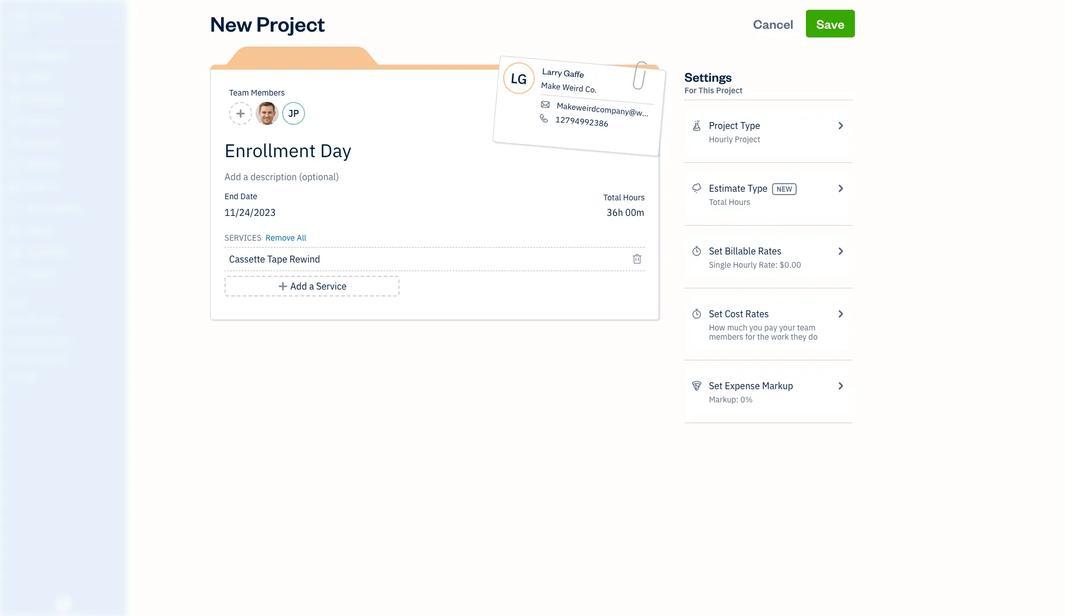 Task type: vqa. For each thing, say whether or not it's contained in the screenshot.
the top Expenses
no



Task type: locate. For each thing, give the bounding box(es) containing it.
single
[[709, 260, 732, 270]]

team members
[[229, 88, 285, 98]]

total hours down estimate
[[709, 197, 751, 207]]

set for set expense markup
[[709, 380, 723, 392]]

they
[[791, 332, 807, 342]]

cassette
[[229, 253, 265, 265]]

add team member image
[[235, 107, 246, 120]]

new
[[210, 10, 252, 37]]

markup: 0%
[[709, 395, 753, 405]]

jp
[[288, 108, 299, 119]]

2 set from the top
[[709, 308, 723, 320]]

set cost rates
[[709, 308, 769, 320]]

1 vertical spatial rates
[[746, 308, 769, 320]]

this
[[699, 85, 715, 96]]

expenses image
[[692, 379, 702, 393]]

set for set billable rates
[[709, 245, 723, 257]]

apps image
[[9, 298, 123, 308]]

1 horizontal spatial hourly
[[733, 260, 757, 270]]

hours up hourly budget "text field"
[[623, 192, 645, 203]]

2 vertical spatial chevronright image
[[836, 307, 846, 321]]

1 vertical spatial timetracking image
[[692, 307, 702, 321]]

hours
[[623, 192, 645, 203], [729, 197, 751, 207]]

save
[[817, 16, 845, 32]]

how
[[709, 323, 726, 333]]

plus image
[[278, 279, 288, 293]]

estimate type
[[709, 183, 768, 194]]

total hours
[[604, 192, 645, 203], [709, 197, 751, 207]]

project
[[257, 10, 325, 37], [716, 85, 743, 96], [709, 120, 739, 131], [735, 134, 761, 145]]

Project Name text field
[[225, 139, 541, 162]]

chevronright image for set billable rates
[[836, 244, 846, 258]]

type left "new"
[[748, 183, 768, 194]]

set up how
[[709, 308, 723, 320]]

type up hourly project
[[741, 120, 761, 131]]

chevronright image
[[836, 119, 846, 132], [836, 379, 846, 393]]

phone image
[[538, 113, 551, 123]]

0 vertical spatial set
[[709, 245, 723, 257]]

rates
[[758, 245, 782, 257], [746, 308, 769, 320]]

team
[[229, 88, 249, 98]]

dashboard image
[[7, 50, 21, 62]]

1 vertical spatial chevronright image
[[836, 244, 846, 258]]

single hourly rate : $0.00
[[709, 260, 802, 270]]

hours down estimate type
[[729, 197, 751, 207]]

1 set from the top
[[709, 245, 723, 257]]

save button
[[806, 10, 855, 37]]

end date
[[225, 191, 257, 202]]

hourly down the 'project type'
[[709, 134, 733, 145]]

total down estimate
[[709, 197, 727, 207]]

lg
[[510, 68, 528, 88]]

1 vertical spatial chevronright image
[[836, 379, 846, 393]]

timetracking image left billable
[[692, 244, 702, 258]]

chevronright image
[[836, 181, 846, 195], [836, 244, 846, 258], [836, 307, 846, 321]]

estimate
[[709, 183, 746, 194]]

timetracking image
[[692, 244, 702, 258], [692, 307, 702, 321]]

set
[[709, 245, 723, 257], [709, 308, 723, 320], [709, 380, 723, 392]]

invoice image
[[7, 116, 21, 127]]

members
[[251, 88, 285, 98]]

1 chevronright image from the top
[[836, 181, 846, 195]]

type
[[741, 120, 761, 131], [748, 183, 768, 194]]

1 timetracking image from the top
[[692, 244, 702, 258]]

timetracking image left cost
[[692, 307, 702, 321]]

remove all button
[[263, 229, 306, 245]]

set up markup:
[[709, 380, 723, 392]]

2 chevronright image from the top
[[836, 379, 846, 393]]

1 vertical spatial type
[[748, 183, 768, 194]]

add a service button
[[225, 276, 400, 297]]

make
[[541, 80, 561, 92]]

total hours up hourly budget "text field"
[[604, 192, 645, 203]]

members
[[709, 332, 744, 342]]

total
[[604, 192, 622, 203], [709, 197, 727, 207]]

2 vertical spatial set
[[709, 380, 723, 392]]

1 vertical spatial hourly
[[733, 260, 757, 270]]

set up single
[[709, 245, 723, 257]]

2 chevronright image from the top
[[836, 244, 846, 258]]

markup
[[763, 380, 794, 392]]

hourly project
[[709, 134, 761, 145]]

rewind
[[290, 253, 320, 265]]

freshbooks image
[[54, 598, 73, 612]]

1 horizontal spatial total hours
[[709, 197, 751, 207]]

services
[[225, 233, 262, 243]]

rates for set billable rates
[[758, 245, 782, 257]]

owner
[[9, 23, 30, 32]]

hourly down 'set billable rates'
[[733, 260, 757, 270]]

for
[[746, 332, 756, 342]]

settings
[[685, 69, 732, 85]]

remove
[[266, 233, 295, 243]]

0 vertical spatial timetracking image
[[692, 244, 702, 258]]

report image
[[7, 269, 21, 281]]

expense
[[725, 380, 760, 392]]

Project Description text field
[[225, 170, 541, 184]]

your
[[780, 323, 796, 333]]

team members image
[[9, 317, 123, 326]]

total up hourly budget "text field"
[[604, 192, 622, 203]]

0 vertical spatial type
[[741, 120, 761, 131]]

1 chevronright image from the top
[[836, 119, 846, 132]]

work
[[771, 332, 789, 342]]

weird
[[562, 82, 584, 94]]

:
[[776, 260, 778, 270]]

2 timetracking image from the top
[[692, 307, 702, 321]]

larry
[[542, 66, 563, 78]]

makeweirdcompany@weird.co
[[557, 100, 668, 120]]

for
[[685, 85, 697, 96]]

add a service
[[291, 281, 347, 292]]

projects image
[[692, 119, 702, 132]]

0 vertical spatial chevronright image
[[836, 119, 846, 132]]

rates up rate
[[758, 245, 782, 257]]

0 vertical spatial rates
[[758, 245, 782, 257]]

set expense markup
[[709, 380, 794, 392]]

chevronright image for set cost rates
[[836, 307, 846, 321]]

0 vertical spatial chevronright image
[[836, 181, 846, 195]]

3 set from the top
[[709, 380, 723, 392]]

hourly
[[709, 134, 733, 145], [733, 260, 757, 270]]

0 vertical spatial hourly
[[709, 134, 733, 145]]

settings image
[[9, 372, 123, 381]]

1 vertical spatial set
[[709, 308, 723, 320]]

3 chevronright image from the top
[[836, 307, 846, 321]]

cassette tape rewind
[[229, 253, 320, 265]]

services remove all
[[225, 233, 306, 243]]

rates up you
[[746, 308, 769, 320]]

rate
[[759, 260, 776, 270]]

chevronright image for set expense markup
[[836, 379, 846, 393]]

End date in  format text field
[[225, 207, 365, 218]]

turtle inc owner
[[9, 10, 61, 32]]

add
[[291, 281, 307, 292]]

settings for this project
[[685, 69, 743, 96]]

expense image
[[7, 160, 21, 171]]



Task type: describe. For each thing, give the bounding box(es) containing it.
rates for set cost rates
[[746, 308, 769, 320]]

turtle
[[9, 10, 42, 22]]

end
[[225, 191, 239, 202]]

timer image
[[7, 203, 21, 215]]

do
[[809, 332, 818, 342]]

envelope image
[[539, 99, 552, 110]]

service
[[316, 281, 347, 292]]

main element
[[0, 0, 156, 616]]

bank connections image
[[9, 354, 123, 363]]

much
[[728, 323, 748, 333]]

project type
[[709, 120, 761, 131]]

how much you pay your team members for the work they do
[[709, 323, 818, 342]]

items and services image
[[9, 335, 123, 344]]

co.
[[585, 84, 598, 95]]

inc
[[44, 10, 61, 22]]

date
[[241, 191, 257, 202]]

chart image
[[7, 247, 21, 259]]

pay
[[765, 323, 778, 333]]

set for set cost rates
[[709, 308, 723, 320]]

type for estimate type
[[748, 183, 768, 194]]

1 horizontal spatial total
[[709, 197, 727, 207]]

timetracking image for set cost rates
[[692, 307, 702, 321]]

billable
[[725, 245, 756, 257]]

type for project type
[[741, 120, 761, 131]]

project image
[[7, 181, 21, 193]]

chevronright image for project type
[[836, 119, 846, 132]]

larry gaffe make weird co.
[[541, 66, 598, 95]]

1 horizontal spatial hours
[[729, 197, 751, 207]]

0 horizontal spatial total
[[604, 192, 622, 203]]

all
[[297, 233, 306, 243]]

tape
[[267, 253, 287, 265]]

timetracking image for set billable rates
[[692, 244, 702, 258]]

gaffe
[[564, 67, 585, 80]]

team
[[798, 323, 816, 333]]

money image
[[7, 225, 21, 237]]

cancel
[[754, 16, 794, 32]]

payment image
[[7, 138, 21, 149]]

client image
[[7, 72, 21, 84]]

new
[[777, 185, 793, 193]]

estimate image
[[7, 94, 21, 105]]

0 horizontal spatial hourly
[[709, 134, 733, 145]]

0 horizontal spatial total hours
[[604, 192, 645, 203]]

remove project service image
[[632, 252, 643, 266]]

set billable rates
[[709, 245, 782, 257]]

chevronright image for estimate type
[[836, 181, 846, 195]]

new project
[[210, 10, 325, 37]]

cost
[[725, 308, 744, 320]]

cancel button
[[743, 10, 804, 37]]

0 horizontal spatial hours
[[623, 192, 645, 203]]

12794992386
[[555, 114, 609, 129]]

$0.00
[[780, 260, 802, 270]]

a
[[309, 281, 314, 292]]

0%
[[741, 395, 753, 405]]

estimates image
[[692, 181, 702, 195]]

Hourly Budget text field
[[607, 207, 645, 218]]

you
[[750, 323, 763, 333]]

project inside settings for this project
[[716, 85, 743, 96]]

the
[[758, 332, 770, 342]]

markup:
[[709, 395, 739, 405]]



